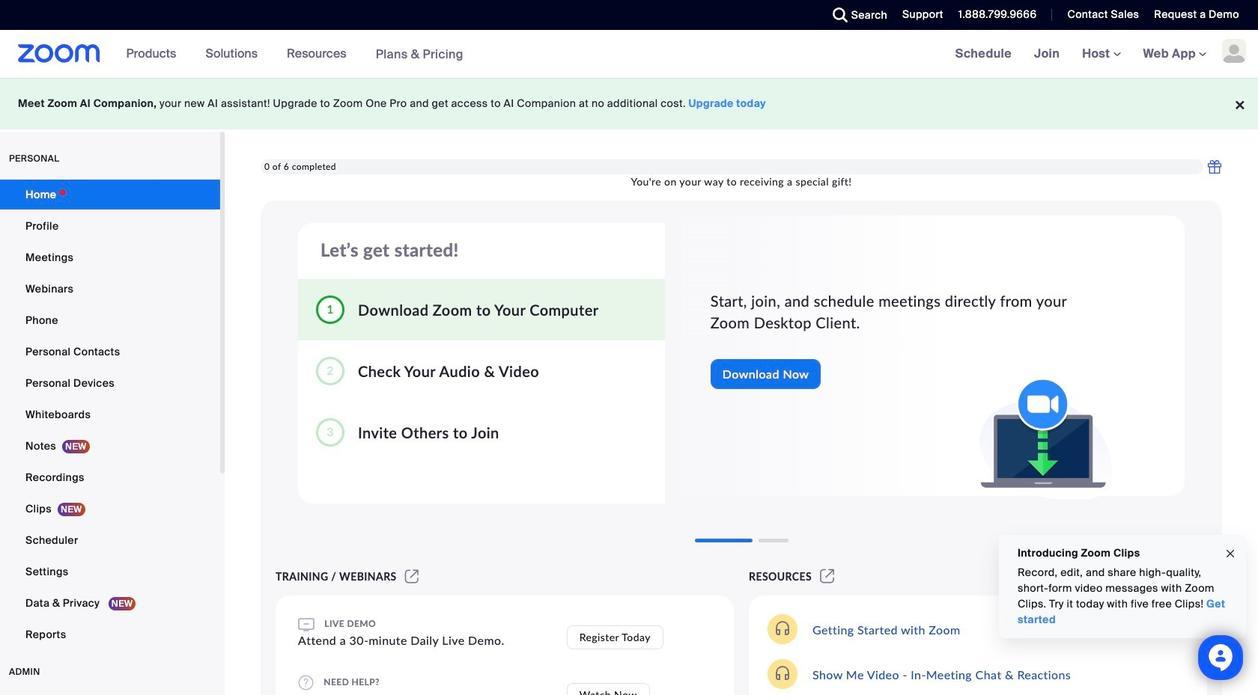 Task type: locate. For each thing, give the bounding box(es) containing it.
footer
[[0, 78, 1258, 130]]

banner
[[0, 30, 1258, 79]]

0 horizontal spatial window new image
[[403, 571, 421, 584]]

1 horizontal spatial window new image
[[818, 571, 837, 584]]

window new image
[[403, 571, 421, 584], [818, 571, 837, 584]]



Task type: describe. For each thing, give the bounding box(es) containing it.
personal menu menu
[[0, 180, 220, 652]]

zoom logo image
[[18, 44, 100, 63]]

close image
[[1225, 546, 1237, 563]]

meetings navigation
[[944, 30, 1258, 79]]

product information navigation
[[115, 30, 475, 79]]

2 window new image from the left
[[818, 571, 837, 584]]

profile picture image
[[1223, 39, 1246, 63]]

1 window new image from the left
[[403, 571, 421, 584]]



Task type: vqa. For each thing, say whether or not it's contained in the screenshot.
window new image
yes



